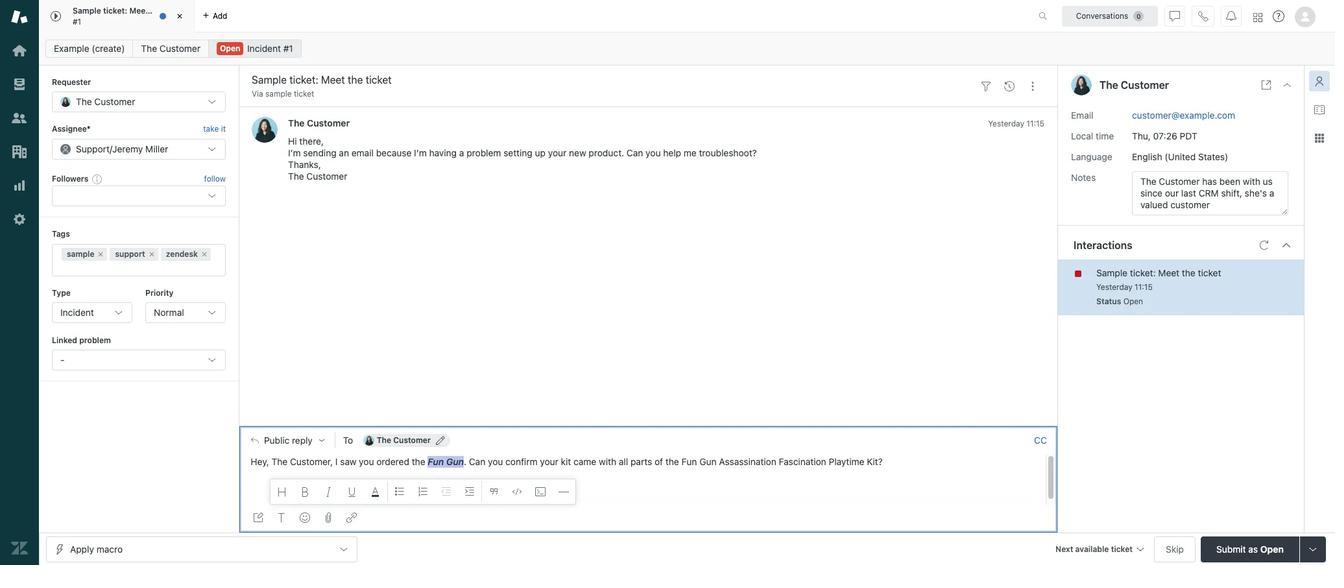 Task type: describe. For each thing, give the bounding box(es) containing it.
0 vertical spatial 11:15
[[1027, 119, 1045, 129]]

public reply button
[[239, 427, 335, 454]]

requester element
[[52, 92, 226, 113]]

ticket inside sample ticket: meet the ticket #1
[[165, 6, 187, 16]]

button displays agent's chat status as invisible. image
[[1170, 11, 1180, 21]]

kit?
[[867, 456, 883, 467]]

close image inside tab
[[173, 10, 186, 23]]

filter image
[[981, 81, 991, 91]]

1 horizontal spatial you
[[488, 456, 503, 467]]

customer@example.com
[[1132, 109, 1235, 120]]

the customer inside secondary element
[[141, 43, 200, 54]]

available
[[1076, 544, 1109, 554]]

english (united states)
[[1132, 151, 1228, 162]]

example (create) button
[[45, 40, 133, 58]]

submit
[[1217, 543, 1246, 554]]

conversations
[[1076, 11, 1129, 20]]

macro
[[96, 543, 123, 554]]

example (create)
[[54, 43, 125, 54]]

reply
[[292, 435, 313, 446]]

linked problem element
[[52, 350, 226, 371]]

customer left edit user image on the left
[[393, 435, 431, 445]]

linked
[[52, 335, 77, 345]]

parts
[[631, 456, 652, 467]]

edit user image
[[436, 436, 445, 445]]

open inside secondary element
[[220, 43, 240, 53]]

zendesk products image
[[1254, 13, 1263, 22]]

1 vertical spatial the customer link
[[288, 118, 350, 129]]

Public reply composer text field
[[245, 454, 1042, 481]]

0 horizontal spatial you
[[359, 456, 374, 467]]

me
[[684, 148, 697, 159]]

time
[[1096, 130, 1114, 141]]

ticket: for sample ticket: meet the ticket #1
[[103, 6, 127, 16]]

sample for sample ticket: meet the ticket #1
[[73, 6, 101, 16]]

customer up there,
[[307, 118, 350, 129]]

customer context image
[[1315, 76, 1325, 86]]

next available ticket button
[[1050, 536, 1149, 564]]

thu, 07:26 pdt
[[1132, 130, 1198, 141]]

views image
[[11, 76, 28, 93]]

of
[[655, 456, 663, 467]]

2 i'm from the left
[[414, 148, 427, 159]]

ticket inside popup button
[[1111, 544, 1133, 554]]

the up hi
[[288, 118, 305, 129]]

the customer up there,
[[288, 118, 350, 129]]

apply macro
[[70, 543, 123, 554]]

avatar image
[[252, 117, 278, 143]]

yesterday inside sample ticket: meet the ticket yesterday 11:15 status open
[[1097, 282, 1133, 292]]

the inside public reply composer text box
[[272, 456, 288, 467]]

conversations button
[[1062, 6, 1158, 26]]

customer inside requester element
[[94, 96, 135, 107]]

jeremy
[[112, 143, 143, 154]]

ticket inside sample ticket: meet the ticket yesterday 11:15 status open
[[1198, 267, 1221, 278]]

take it button
[[203, 123, 226, 136]]

public
[[264, 435, 290, 446]]

decrease indent (cmd [) image
[[441, 487, 452, 497]]

customer inside hi there, i'm sending an email because i'm having a problem setting up your new product. can you help me troubleshoot? thanks, the customer
[[307, 171, 347, 182]]

came
[[574, 456, 596, 467]]

tabs tab list
[[39, 0, 1025, 32]]

linked problem
[[52, 335, 111, 345]]

cc
[[1034, 435, 1047, 446]]

assignee*
[[52, 124, 91, 134]]

support / jeremy miller
[[76, 143, 168, 154]]

having
[[429, 148, 457, 159]]

troubleshoot?
[[699, 148, 757, 159]]

0 horizontal spatial yesterday 11:15 text field
[[988, 119, 1045, 129]]

can inside public reply composer text box
[[469, 456, 486, 467]]

incident for incident
[[60, 307, 94, 318]]

notes
[[1071, 172, 1096, 183]]

the inside secondary element
[[141, 43, 157, 54]]

hey,
[[251, 456, 269, 467]]

zendesk support image
[[11, 8, 28, 25]]

new
[[569, 148, 586, 159]]

miller
[[145, 143, 168, 154]]

fun gun . can you confirm your kit came with all parts of the fun gun assassination fascination playtime kit?
[[428, 456, 885, 467]]

email
[[352, 148, 374, 159]]

meet for sample ticket: meet the ticket yesterday 11:15 status open
[[1158, 267, 1180, 278]]

view more details image
[[1261, 80, 1272, 90]]

-
[[60, 354, 65, 366]]

numbered list (cmd shift 7) image
[[418, 487, 428, 497]]

support
[[115, 249, 145, 259]]

follow button
[[204, 173, 226, 185]]

states)
[[1198, 151, 1228, 162]]

setting
[[504, 148, 533, 159]]

2 vertical spatial open
[[1261, 543, 1284, 554]]

the right user image
[[1100, 79, 1118, 91]]

public reply
[[264, 435, 313, 446]]

cc button
[[1034, 435, 1047, 446]]

playtime
[[829, 456, 865, 467]]

customer inside the customer link
[[160, 43, 200, 54]]

the inside sample ticket: meet the ticket #1
[[151, 6, 163, 16]]

code span (ctrl shift 5) image
[[512, 487, 522, 497]]

ticket: for sample ticket: meet the ticket yesterday 11:15 status open
[[1130, 267, 1156, 278]]

incident for incident #1
[[247, 43, 281, 54]]

2 fun from the left
[[682, 456, 697, 467]]

confirm
[[506, 456, 538, 467]]

apply
[[70, 543, 94, 554]]

hide composer image
[[643, 421, 653, 431]]

1 gun from the left
[[446, 456, 464, 467]]

1 vertical spatial yesterday 11:15 text field
[[1097, 282, 1153, 292]]

skip
[[1166, 543, 1184, 554]]

headings image
[[277, 487, 287, 497]]

interactions
[[1074, 239, 1133, 251]]

apps image
[[1315, 133, 1325, 143]]

the customer link inside secondary element
[[133, 40, 209, 58]]

#1 inside secondary element
[[283, 43, 293, 54]]

can inside hi there, i'm sending an email because i'm having a problem setting up your new product. can you help me troubleshoot? thanks, the customer
[[627, 148, 643, 159]]

organizations image
[[11, 143, 28, 160]]

i
[[335, 456, 338, 467]]

an
[[339, 148, 349, 159]]

incident #1
[[247, 43, 293, 54]]

help
[[663, 148, 681, 159]]

displays possible ticket submission types image
[[1308, 544, 1318, 554]]

knowledge image
[[1315, 104, 1325, 115]]

followers element
[[52, 186, 226, 206]]

product.
[[589, 148, 624, 159]]

next
[[1056, 544, 1073, 554]]

quote (cmd shift 9) image
[[489, 487, 499, 497]]

thanks,
[[288, 159, 321, 170]]

kit
[[561, 456, 571, 467]]

requester
[[52, 77, 91, 87]]

1 i'm from the left
[[288, 148, 301, 159]]

saw
[[340, 456, 356, 467]]

bulleted list (cmd shift 8) image
[[394, 487, 405, 497]]

assassination
[[719, 456, 777, 467]]

notifications image
[[1226, 11, 1237, 21]]

sample for sample ticket: meet the ticket yesterday 11:15 status open
[[1097, 267, 1128, 278]]

customer,
[[290, 456, 333, 467]]

add
[[213, 11, 227, 20]]

The Customer has been with us since our last CRM shift, she's a valued customer text field
[[1132, 171, 1289, 215]]



Task type: vqa. For each thing, say whether or not it's contained in the screenshot.
left i'm
yes



Task type: locate. For each thing, give the bounding box(es) containing it.
can right .
[[469, 456, 486, 467]]

1 horizontal spatial sample
[[1097, 267, 1128, 278]]

0 horizontal spatial problem
[[79, 335, 111, 345]]

1 vertical spatial yesterday
[[1097, 282, 1133, 292]]

add link (cmd k) image
[[346, 513, 357, 523]]

0 horizontal spatial sample
[[67, 249, 94, 259]]

0 vertical spatial the customer link
[[133, 40, 209, 58]]

1 vertical spatial sample
[[1097, 267, 1128, 278]]

1 horizontal spatial yesterday
[[1097, 282, 1133, 292]]

07:26
[[1153, 130, 1178, 141]]

normal button
[[145, 302, 226, 323]]

0 vertical spatial #1
[[73, 17, 81, 26]]

i'm
[[288, 148, 301, 159], [414, 148, 427, 159]]

ticket: down interactions
[[1130, 267, 1156, 278]]

1 horizontal spatial problem
[[467, 148, 501, 159]]

submit as open
[[1217, 543, 1284, 554]]

underline (cmd u) image
[[347, 487, 358, 497]]

the customer link down sample ticket: meet the ticket #1
[[133, 40, 209, 58]]

incident inside secondary element
[[247, 43, 281, 54]]

ticket actions image
[[1028, 81, 1038, 91]]

ticket: inside sample ticket: meet the ticket yesterday 11:15 status open
[[1130, 267, 1156, 278]]

remove image for support
[[148, 250, 156, 258]]

sample
[[265, 89, 292, 99], [67, 249, 94, 259]]

1 horizontal spatial fun
[[682, 456, 697, 467]]

priority
[[145, 288, 173, 298]]

the right hey,
[[272, 456, 288, 467]]

open
[[220, 43, 240, 53], [1124, 296, 1143, 306], [1261, 543, 1284, 554]]

yesterday 11:15 text field up status at right bottom
[[1097, 282, 1153, 292]]

1 horizontal spatial i'm
[[414, 148, 427, 159]]

format text image
[[276, 513, 287, 523]]

/
[[110, 143, 112, 154]]

#1
[[73, 17, 81, 26], [283, 43, 293, 54]]

yesterday
[[988, 119, 1024, 129], [1097, 282, 1133, 292]]

i'm down hi
[[288, 148, 301, 159]]

fun down edit user image on the left
[[428, 456, 444, 467]]

bold (cmd b) image
[[300, 487, 311, 497]]

remove image right the support
[[148, 250, 156, 258]]

problem down incident popup button
[[79, 335, 111, 345]]

sample ticket: meet the ticket #1
[[73, 6, 187, 26]]

customer@example.com image
[[364, 435, 374, 446]]

the
[[151, 6, 163, 16], [1182, 267, 1196, 278], [412, 456, 425, 467], [666, 456, 679, 467]]

2 remove image from the left
[[148, 250, 156, 258]]

remove image
[[97, 250, 105, 258], [148, 250, 156, 258]]

2 horizontal spatial open
[[1261, 543, 1284, 554]]

remove image left the support
[[97, 250, 105, 258]]

a
[[459, 148, 464, 159]]

the customer down requester
[[76, 96, 135, 107]]

open right as
[[1261, 543, 1284, 554]]

customer up the customer@example.com
[[1121, 79, 1169, 91]]

local time
[[1071, 130, 1114, 141]]

0 horizontal spatial sample
[[73, 6, 101, 16]]

problem right a
[[467, 148, 501, 159]]

1 horizontal spatial gun
[[700, 456, 717, 467]]

sample inside sample ticket: meet the ticket yesterday 11:15 status open
[[1097, 267, 1128, 278]]

1 horizontal spatial can
[[627, 148, 643, 159]]

take
[[203, 124, 219, 134]]

gun up decrease indent (cmd [) icon
[[446, 456, 464, 467]]

tab containing sample ticket: meet the ticket
[[39, 0, 195, 32]]

0 vertical spatial meet
[[129, 6, 149, 16]]

0 horizontal spatial gun
[[446, 456, 464, 467]]

take it
[[203, 124, 226, 134]]

ticket: inside sample ticket: meet the ticket #1
[[103, 6, 127, 16]]

get started image
[[11, 42, 28, 59]]

0 horizontal spatial incident
[[60, 307, 94, 318]]

reporting image
[[11, 177, 28, 194]]

meet inside sample ticket: meet the ticket yesterday 11:15 status open
[[1158, 267, 1180, 278]]

0 vertical spatial yesterday 11:15 text field
[[988, 119, 1045, 129]]

ordered
[[377, 456, 409, 467]]

fun right of
[[682, 456, 697, 467]]

followers
[[52, 174, 88, 183]]

you right the saw
[[359, 456, 374, 467]]

customer down "sending"
[[307, 171, 347, 182]]

problem
[[467, 148, 501, 159], [79, 335, 111, 345]]

incident inside popup button
[[60, 307, 94, 318]]

Subject field
[[249, 72, 972, 88]]

to
[[343, 435, 353, 446]]

the customer up thu,
[[1100, 79, 1169, 91]]

via sample ticket
[[252, 89, 314, 99]]

it
[[221, 124, 226, 134]]

example
[[54, 43, 89, 54]]

can right product.
[[627, 148, 643, 159]]

0 horizontal spatial can
[[469, 456, 486, 467]]

#1 up example
[[73, 17, 81, 26]]

status
[[1097, 296, 1121, 306]]

tags
[[52, 229, 70, 239]]

0 vertical spatial close image
[[173, 10, 186, 23]]

meet
[[129, 6, 149, 16], [1158, 267, 1180, 278]]

the customer link
[[133, 40, 209, 58], [288, 118, 350, 129]]

0 horizontal spatial open
[[220, 43, 240, 53]]

0 vertical spatial can
[[627, 148, 643, 159]]

#1 inside sample ticket: meet the ticket #1
[[73, 17, 81, 26]]

0 vertical spatial ticket:
[[103, 6, 127, 16]]

1 vertical spatial meet
[[1158, 267, 1180, 278]]

local
[[1071, 130, 1093, 141]]

fascination
[[779, 456, 826, 467]]

1 remove image from the left
[[97, 250, 105, 258]]

gun left assassination
[[700, 456, 717, 467]]

1 vertical spatial 11:15
[[1135, 282, 1153, 292]]

0 horizontal spatial 11:15
[[1027, 119, 1045, 129]]

0 horizontal spatial the customer link
[[133, 40, 209, 58]]

the down requester
[[76, 96, 92, 107]]

1 horizontal spatial ticket:
[[1130, 267, 1156, 278]]

the down sample ticket: meet the ticket #1
[[141, 43, 157, 54]]

the inside hi there, i'm sending an email because i'm having a problem setting up your new product. can you help me troubleshoot? thanks, the customer
[[288, 171, 304, 182]]

0 horizontal spatial fun
[[428, 456, 444, 467]]

open inside sample ticket: meet the ticket yesterday 11:15 status open
[[1124, 296, 1143, 306]]

insert emojis image
[[300, 513, 310, 523]]

events image
[[1004, 81, 1015, 91]]

because
[[376, 148, 412, 159]]

1 horizontal spatial meet
[[1158, 267, 1180, 278]]

via
[[252, 89, 263, 99]]

incident
[[247, 43, 281, 54], [60, 307, 94, 318]]

2 horizontal spatial you
[[646, 148, 661, 159]]

hey, the customer, i saw you ordered the
[[251, 456, 425, 467]]

you left the confirm
[[488, 456, 503, 467]]

customers image
[[11, 110, 28, 127]]

you inside hi there, i'm sending an email because i'm having a problem setting up your new product. can you help me troubleshoot? thanks, the customer
[[646, 148, 661, 159]]

your inside public reply composer text box
[[540, 456, 559, 467]]

add button
[[195, 0, 235, 32]]

close image
[[173, 10, 186, 23], [1282, 80, 1292, 90]]

0 vertical spatial incident
[[247, 43, 281, 54]]

Yesterday 11:15 text field
[[988, 119, 1045, 129], [1097, 282, 1153, 292]]

problem inside hi there, i'm sending an email because i'm having a problem setting up your new product. can you help me troubleshoot? thanks, the customer
[[467, 148, 501, 159]]

incident down "type"
[[60, 307, 94, 318]]

follow
[[204, 174, 226, 184]]

admin image
[[11, 211, 28, 228]]

customer up /
[[94, 96, 135, 107]]

close image right view more details icon
[[1282, 80, 1292, 90]]

the inside sample ticket: meet the ticket yesterday 11:15 status open
[[1182, 267, 1196, 278]]

the
[[141, 43, 157, 54], [1100, 79, 1118, 91], [76, 96, 92, 107], [288, 118, 305, 129], [288, 171, 304, 182], [377, 435, 391, 445], [272, 456, 288, 467]]

sending
[[303, 148, 337, 159]]

yesterday up status at right bottom
[[1097, 282, 1133, 292]]

next available ticket
[[1056, 544, 1133, 554]]

italic (cmd i) image
[[324, 487, 334, 497]]

1 vertical spatial sample
[[67, 249, 94, 259]]

remove image
[[201, 250, 208, 258]]

yesterday 11:15 text field down events icon
[[988, 119, 1045, 129]]

the customer down sample ticket: meet the ticket #1
[[141, 43, 200, 54]]

open down add
[[220, 43, 240, 53]]

the customer link up there,
[[288, 118, 350, 129]]

language
[[1071, 151, 1113, 162]]

zendesk
[[166, 249, 198, 259]]

1 vertical spatial #1
[[283, 43, 293, 54]]

0 vertical spatial sample
[[73, 6, 101, 16]]

1 vertical spatial incident
[[60, 307, 94, 318]]

customer
[[160, 43, 200, 54], [1121, 79, 1169, 91], [94, 96, 135, 107], [307, 118, 350, 129], [307, 171, 347, 182], [393, 435, 431, 445]]

email
[[1071, 109, 1094, 120]]

0 horizontal spatial remove image
[[97, 250, 105, 258]]

open right status at right bottom
[[1124, 296, 1143, 306]]

your right 'up'
[[548, 148, 567, 159]]

sample
[[73, 6, 101, 16], [1097, 267, 1128, 278]]

the down thanks,
[[288, 171, 304, 182]]

11:15 inside sample ticket: meet the ticket yesterday 11:15 status open
[[1135, 282, 1153, 292]]

0 vertical spatial open
[[220, 43, 240, 53]]

horizontal rule (cmd shift l) image
[[559, 487, 569, 497]]

1 vertical spatial ticket:
[[1130, 267, 1156, 278]]

1 vertical spatial your
[[540, 456, 559, 467]]

1 horizontal spatial the customer link
[[288, 118, 350, 129]]

your left "kit" at the bottom left
[[540, 456, 559, 467]]

increase indent (cmd ]) image
[[465, 487, 475, 497]]

the customer inside requester element
[[76, 96, 135, 107]]

yesterday 11:15
[[988, 119, 1045, 129]]

draft mode image
[[253, 513, 263, 523]]

secondary element
[[39, 36, 1335, 62]]

0 horizontal spatial i'm
[[288, 148, 301, 159]]

assignee* element
[[52, 139, 226, 159]]

close image left add "dropdown button"
[[173, 10, 186, 23]]

0 horizontal spatial close image
[[173, 10, 186, 23]]

the inside requester element
[[76, 96, 92, 107]]

english
[[1132, 151, 1162, 162]]

ticket
[[165, 6, 187, 16], [294, 89, 314, 99], [1198, 267, 1221, 278], [1111, 544, 1133, 554]]

fun
[[428, 456, 444, 467], [682, 456, 697, 467]]

meet for sample ticket: meet the ticket #1
[[129, 6, 149, 16]]

you
[[646, 148, 661, 159], [359, 456, 374, 467], [488, 456, 503, 467]]

1 fun from the left
[[428, 456, 444, 467]]

you left help
[[646, 148, 661, 159]]

1 horizontal spatial incident
[[247, 43, 281, 54]]

0 vertical spatial problem
[[467, 148, 501, 159]]

1 horizontal spatial 11:15
[[1135, 282, 1153, 292]]

1 horizontal spatial sample
[[265, 89, 292, 99]]

ticket:
[[103, 6, 127, 16], [1130, 267, 1156, 278]]

i'm left 'having'
[[414, 148, 427, 159]]

meet inside sample ticket: meet the ticket #1
[[129, 6, 149, 16]]

(united
[[1165, 151, 1196, 162]]

thu,
[[1132, 130, 1151, 141]]

hi
[[288, 136, 297, 147]]

1 horizontal spatial close image
[[1282, 80, 1292, 90]]

sample up "example (create)"
[[73, 6, 101, 16]]

1 vertical spatial open
[[1124, 296, 1143, 306]]

zendesk image
[[11, 540, 28, 557]]

0 vertical spatial yesterday
[[988, 119, 1024, 129]]

yesterday down events icon
[[988, 119, 1024, 129]]

0 vertical spatial sample
[[265, 89, 292, 99]]

as
[[1249, 543, 1258, 554]]

the right "customer@example.com" icon
[[377, 435, 391, 445]]

1 horizontal spatial #1
[[283, 43, 293, 54]]

(create)
[[92, 43, 125, 54]]

user image
[[1071, 75, 1092, 95]]

tab
[[39, 0, 195, 32]]

1 horizontal spatial open
[[1124, 296, 1143, 306]]

get help image
[[1273, 10, 1285, 22]]

up
[[535, 148, 546, 159]]

add attachment image
[[323, 513, 334, 523]]

the customer up ordered
[[377, 435, 431, 445]]

main element
[[0, 0, 39, 565]]

skip button
[[1154, 536, 1196, 562]]

ticket: up "(create)"
[[103, 6, 127, 16]]

hi there, i'm sending an email because i'm having a problem setting up your new product. can you help me troubleshoot? thanks, the customer
[[288, 136, 757, 182]]

#1 up via sample ticket
[[283, 43, 293, 54]]

sample ticket: meet the ticket yesterday 11:15 status open
[[1097, 267, 1221, 306]]

your
[[548, 148, 567, 159], [540, 456, 559, 467]]

support
[[76, 143, 110, 154]]

the customer
[[141, 43, 200, 54], [1100, 79, 1169, 91], [76, 96, 135, 107], [288, 118, 350, 129], [377, 435, 431, 445]]

info on adding followers image
[[92, 174, 103, 184]]

pdt
[[1180, 130, 1198, 141]]

incident button
[[52, 302, 132, 323]]

sample down tags
[[67, 249, 94, 259]]

2 gun from the left
[[700, 456, 717, 467]]

sample right via at the left top
[[265, 89, 292, 99]]

0 horizontal spatial #1
[[73, 17, 81, 26]]

type
[[52, 288, 71, 298]]

0 horizontal spatial ticket:
[[103, 6, 127, 16]]

1 horizontal spatial remove image
[[148, 250, 156, 258]]

sample up status at right bottom
[[1097, 267, 1128, 278]]

remove image for sample
[[97, 250, 105, 258]]

1 vertical spatial problem
[[79, 335, 111, 345]]

1 horizontal spatial yesterday 11:15 text field
[[1097, 282, 1153, 292]]

0 vertical spatial your
[[548, 148, 567, 159]]

your inside hi there, i'm sending an email because i'm having a problem setting up your new product. can you help me troubleshoot? thanks, the customer
[[548, 148, 567, 159]]

1 vertical spatial can
[[469, 456, 486, 467]]

normal
[[154, 307, 184, 318]]

0 horizontal spatial yesterday
[[988, 119, 1024, 129]]

sample inside sample ticket: meet the ticket #1
[[73, 6, 101, 16]]

incident up via at the left top
[[247, 43, 281, 54]]

1 vertical spatial close image
[[1282, 80, 1292, 90]]

there,
[[299, 136, 324, 147]]

.
[[464, 456, 467, 467]]

code block (ctrl shift 6) image
[[535, 487, 546, 497]]

customer down add "dropdown button"
[[160, 43, 200, 54]]

0 horizontal spatial meet
[[129, 6, 149, 16]]

all
[[619, 456, 628, 467]]



